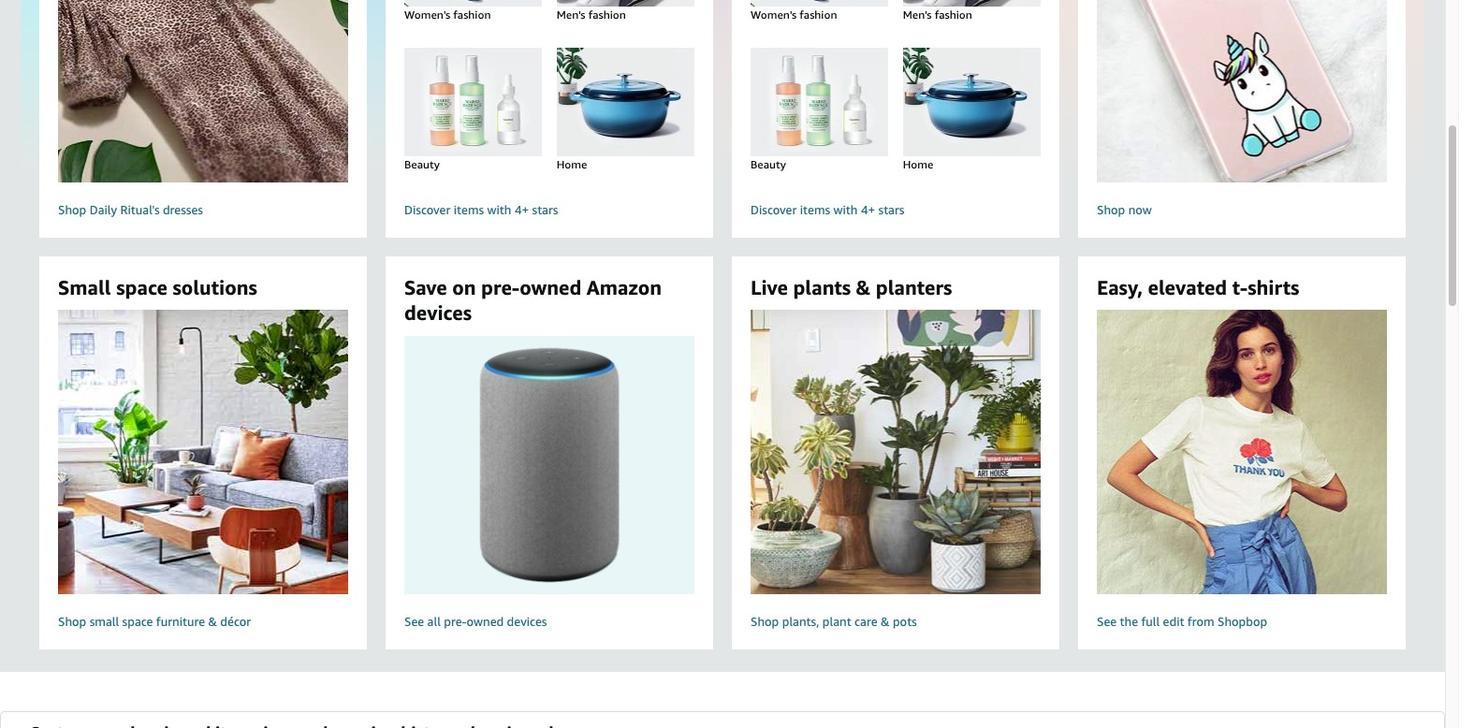 Task type: locate. For each thing, give the bounding box(es) containing it.
1 horizontal spatial owned
[[520, 276, 582, 300]]

devices
[[404, 302, 472, 325], [507, 614, 547, 629]]

1 vertical spatial pre-
[[444, 614, 467, 629]]

2 home image from the left
[[885, 48, 1059, 156]]

planters
[[876, 276, 952, 300]]

space right "small"
[[116, 276, 168, 300]]

1 horizontal spatial women's
[[751, 8, 797, 22]]

1 home link from the left
[[539, 48, 713, 190]]

1 horizontal spatial discover
[[751, 202, 797, 217]]

pre-
[[481, 276, 520, 300], [444, 614, 467, 629]]

discover items with 4+ stars
[[404, 202, 558, 217], [751, 202, 905, 217]]

space right small
[[122, 614, 153, 629]]

devices with alexa. image of echo show 15, fire 7, fire tv stick (hd stick with 2021 alexa voice remote), and echo dot (3rd gen). image
[[21, 0, 1425, 172]]

see left all at the bottom
[[404, 614, 424, 629]]

live plants & planters
[[751, 276, 952, 300]]

1 beauty link from the left
[[386, 48, 560, 190]]

1 items from the left
[[454, 202, 484, 217]]

owned for amazon
[[520, 276, 582, 300]]

easy, elevated t-shirts
[[1097, 276, 1300, 300]]

main content containing small space solutions
[[0, 0, 1445, 672]]

0 horizontal spatial beauty
[[404, 157, 440, 171]]

ritual's
[[120, 202, 160, 217]]

save on pre-owned amazon devices image
[[388, 336, 711, 594]]

0 horizontal spatial women's fashion
[[404, 8, 491, 22]]

shop plants, plant care & pots
[[751, 614, 917, 629]]

1 horizontal spatial see
[[1097, 614, 1117, 629]]

home link for second beauty image from the right
[[539, 48, 713, 190]]

discover items with 4+ stars link
[[404, 201, 695, 219], [751, 201, 1041, 219]]

owned inside save on pre-owned amazon devices
[[520, 276, 582, 300]]

beauty image
[[386, 48, 560, 156], [733, 48, 907, 156]]

1 vertical spatial space
[[122, 614, 153, 629]]

1 home from the left
[[557, 157, 587, 171]]

1 discover items with 4+ stars from the left
[[404, 202, 558, 217]]

4+ up save on pre-owned amazon devices
[[515, 202, 529, 217]]

0 horizontal spatial discover items with 4+ stars link
[[404, 201, 695, 219]]

women's fashion for second beauty image from the right home link women's fashion link
[[404, 8, 491, 22]]

owned left amazon
[[520, 276, 582, 300]]

see the full edit from shopbop
[[1097, 614, 1268, 629]]

0 horizontal spatial see
[[404, 614, 424, 629]]

2 discover items with 4+ stars from the left
[[751, 202, 905, 217]]

stars up save on pre-owned amazon devices
[[532, 202, 558, 217]]

2 women's fashion from the left
[[751, 8, 837, 22]]

1 horizontal spatial discover items with 4+ stars
[[751, 202, 905, 217]]

fashion
[[453, 8, 491, 22], [589, 8, 626, 22], [800, 8, 837, 22], [935, 8, 972, 22]]

0 horizontal spatial beauty image
[[386, 48, 560, 156]]

0 horizontal spatial home link
[[539, 48, 713, 190]]

0 vertical spatial devices
[[404, 302, 472, 325]]

discover items with 4+ stars up on
[[404, 202, 558, 217]]

2 4+ from the left
[[861, 202, 875, 217]]

devices right all at the bottom
[[507, 614, 547, 629]]

items up on
[[454, 202, 484, 217]]

0 horizontal spatial men's
[[557, 8, 586, 22]]

space
[[116, 276, 168, 300], [122, 614, 153, 629]]

easy,
[[1097, 276, 1143, 300]]

discover up live at the top
[[751, 202, 797, 217]]

women's
[[404, 8, 450, 22], [751, 8, 797, 22]]

see all pre-owned devices link
[[404, 613, 695, 631]]

1 discover from the left
[[404, 202, 451, 217]]

2 discover from the left
[[751, 202, 797, 217]]

1 horizontal spatial home
[[903, 157, 934, 171]]

small space furniture solutions image
[[26, 310, 380, 594]]

space inside shop small space furniture & décor link
[[122, 614, 153, 629]]

1 discover items with 4+ stars link from the left
[[404, 201, 695, 219]]

1 stars from the left
[[532, 202, 558, 217]]

stars for second beauty image from the right home link
[[532, 202, 558, 217]]

0 horizontal spatial women's
[[404, 8, 450, 22]]

0 horizontal spatial pre-
[[444, 614, 467, 629]]

plants,
[[782, 614, 820, 629]]

2 home link from the left
[[885, 48, 1059, 190]]

elevated
[[1148, 276, 1227, 300]]

1 vertical spatial devices
[[507, 614, 547, 629]]

0 horizontal spatial men's fashion
[[557, 8, 626, 22]]

shop left 'plants,'
[[751, 614, 779, 629]]

1 horizontal spatial with
[[834, 202, 858, 217]]

1 see from the left
[[404, 614, 424, 629]]

save on pre-owned amazon devices
[[404, 276, 662, 325]]

2 beauty image from the left
[[733, 48, 907, 156]]

1 horizontal spatial home link
[[885, 48, 1059, 190]]

0 horizontal spatial discover
[[404, 202, 451, 217]]

2 men's fashion link from the left
[[903, 0, 1041, 40]]

0 horizontal spatial &
[[208, 614, 217, 629]]

live plants & planters image
[[719, 310, 1073, 594]]

women's fashion link
[[404, 0, 542, 40], [751, 0, 889, 40]]

2 see from the left
[[1097, 614, 1117, 629]]

pre- inside save on pre-owned amazon devices
[[481, 276, 520, 300]]

fashion for women's fashion link corresponding to home link associated with first beauty image from right
[[800, 8, 837, 22]]

& left décor
[[208, 614, 217, 629]]

2 items from the left
[[800, 202, 830, 217]]

0 horizontal spatial home image
[[539, 48, 713, 156]]

pre- for all
[[444, 614, 467, 629]]

1 horizontal spatial women's fashion
[[751, 8, 837, 22]]

1 horizontal spatial men's
[[903, 8, 932, 22]]

with
[[487, 202, 512, 217], [834, 202, 858, 217]]

4+ for second beauty image from the right home link
[[515, 202, 529, 217]]

0 horizontal spatial 4+
[[515, 202, 529, 217]]

0 horizontal spatial beauty link
[[386, 48, 560, 190]]

men's
[[557, 8, 586, 22], [903, 8, 932, 22]]

4+
[[515, 202, 529, 217], [861, 202, 875, 217]]

0 horizontal spatial devices
[[404, 302, 472, 325]]

home link
[[539, 48, 713, 190], [885, 48, 1059, 190]]

2 stars from the left
[[879, 202, 905, 217]]

1 horizontal spatial pre-
[[481, 276, 520, 300]]

see all pre-owned devices
[[404, 614, 547, 629]]

0 horizontal spatial with
[[487, 202, 512, 217]]

home image
[[539, 48, 713, 156], [885, 48, 1059, 156]]

1 4+ from the left
[[515, 202, 529, 217]]

stars
[[532, 202, 558, 217], [879, 202, 905, 217]]

1 horizontal spatial devices
[[507, 614, 547, 629]]

0 vertical spatial owned
[[520, 276, 582, 300]]

1 horizontal spatial &
[[856, 276, 871, 300]]

shop for shop small space furniture & décor
[[58, 614, 86, 629]]

1 women's fashion from the left
[[404, 8, 491, 22]]

see
[[404, 614, 424, 629], [1097, 614, 1117, 629]]

0 horizontal spatial home
[[557, 157, 587, 171]]

0 horizontal spatial men's fashion link
[[557, 0, 695, 40]]

0 horizontal spatial discover items with 4+ stars
[[404, 202, 558, 217]]

save
[[404, 276, 447, 300]]

see for easy, elevated t-shirts
[[1097, 614, 1117, 629]]

items
[[454, 202, 484, 217], [800, 202, 830, 217]]

women's for second beauty image from the right
[[404, 8, 450, 22]]

1 horizontal spatial beauty link
[[733, 48, 907, 190]]

with for second beauty image from the right home link
[[487, 202, 512, 217]]

shop plants, plant care & pots link
[[751, 613, 1041, 631]]

pre- right all at the bottom
[[444, 614, 467, 629]]

now
[[1129, 202, 1152, 217]]

2 fashion from the left
[[589, 8, 626, 22]]

men's fashion
[[557, 8, 626, 22], [903, 8, 972, 22]]

& for small space solutions
[[208, 614, 217, 629]]

beauty link for first beauty image from right home image
[[733, 48, 907, 190]]

2 discover items with 4+ stars link from the left
[[751, 201, 1041, 219]]

0 horizontal spatial items
[[454, 202, 484, 217]]

1 horizontal spatial beauty
[[751, 157, 786, 171]]

women's fashion for women's fashion link corresponding to home link associated with first beauty image from right
[[751, 8, 837, 22]]

discover up the save
[[404, 202, 451, 217]]

edit
[[1163, 614, 1185, 629]]

shop left now
[[1097, 202, 1126, 217]]

1 horizontal spatial beauty image
[[733, 48, 907, 156]]

1 home image from the left
[[539, 48, 713, 156]]

easy, elevated t-shirts image
[[1065, 310, 1419, 594]]

shop small space furniture & décor
[[58, 614, 251, 629]]

discover items with 4+ stars up the plants
[[751, 202, 905, 217]]

& right care at the right bottom of the page
[[881, 614, 890, 629]]

devices down the save
[[404, 302, 472, 325]]

2 women's fashion link from the left
[[751, 0, 889, 40]]

4+ up live plants & planters
[[861, 202, 875, 217]]

fashion for second beauty image from the right men's fashion 'link'
[[589, 8, 626, 22]]

1 horizontal spatial home image
[[885, 48, 1059, 156]]

owned
[[520, 276, 582, 300], [467, 614, 504, 629]]

shop
[[58, 202, 86, 217], [1097, 202, 1126, 217], [58, 614, 86, 629], [751, 614, 779, 629]]

1 men's from the left
[[557, 8, 586, 22]]

discover items with 4+ stars link for second beauty image from the right home link
[[404, 201, 695, 219]]

pre- right on
[[481, 276, 520, 300]]

daily
[[90, 202, 117, 217]]

stars up planters
[[879, 202, 905, 217]]

owned for devices
[[467, 614, 504, 629]]

plants
[[793, 276, 851, 300]]

1 horizontal spatial women's fashion link
[[751, 0, 889, 40]]

discover items with 4+ stars link up save on pre-owned amazon devices
[[404, 201, 695, 219]]

1 horizontal spatial items
[[800, 202, 830, 217]]

&
[[856, 276, 871, 300], [208, 614, 217, 629], [881, 614, 890, 629]]

devices inside save on pre-owned amazon devices
[[404, 302, 472, 325]]

2 beauty link from the left
[[733, 48, 907, 190]]

1 beauty from the left
[[404, 157, 440, 171]]

0 horizontal spatial women's fashion link
[[404, 0, 542, 40]]

beauty link
[[386, 48, 560, 190], [733, 48, 907, 190]]

1 horizontal spatial 4+
[[861, 202, 875, 217]]

main content
[[0, 0, 1445, 672]]

live
[[751, 276, 788, 300]]

1 men's fashion link from the left
[[557, 0, 695, 40]]

0 horizontal spatial stars
[[532, 202, 558, 217]]

2 women's from the left
[[751, 8, 797, 22]]

items for second beauty image from the right home link
[[454, 202, 484, 217]]

1 horizontal spatial men's fashion
[[903, 8, 972, 22]]

make every day your softest image
[[26, 0, 380, 183]]

t-
[[1233, 276, 1248, 300]]

home image for second beauty image from the right
[[539, 48, 713, 156]]

discover items with 4+ stars link up planters
[[751, 201, 1041, 219]]

1 vertical spatial owned
[[467, 614, 504, 629]]

fashion for men's fashion 'link' associated with first beauty image from right
[[935, 8, 972, 22]]

shop daily ritual's dresses link
[[58, 201, 348, 219]]

shop left small
[[58, 614, 86, 629]]

3 fashion from the left
[[800, 8, 837, 22]]

2 men's fashion from the left
[[903, 8, 972, 22]]

1 horizontal spatial discover items with 4+ stars link
[[751, 201, 1041, 219]]

1 horizontal spatial stars
[[879, 202, 905, 217]]

owned right all at the bottom
[[467, 614, 504, 629]]

2 beauty from the left
[[751, 157, 786, 171]]

0 horizontal spatial owned
[[467, 614, 504, 629]]

0 vertical spatial pre-
[[481, 276, 520, 300]]

beauty link for home image corresponding to second beauty image from the right
[[386, 48, 560, 190]]

items up the plants
[[800, 202, 830, 217]]

small
[[58, 276, 111, 300]]

devices inside 'see all pre-owned devices' link
[[507, 614, 547, 629]]

1 with from the left
[[487, 202, 512, 217]]

shop left the daily on the left of page
[[58, 202, 86, 217]]

1 horizontal spatial men's fashion link
[[903, 0, 1041, 40]]

women's fashion
[[404, 8, 491, 22], [751, 8, 837, 22]]

discover
[[404, 202, 451, 217], [751, 202, 797, 217]]

small space solutions
[[58, 276, 257, 300]]

2 home from the left
[[903, 157, 934, 171]]

2 with from the left
[[834, 202, 858, 217]]

1 men's fashion from the left
[[557, 8, 626, 22]]

men's fashion for men's fashion 'link' associated with first beauty image from right
[[903, 8, 972, 22]]

2 horizontal spatial &
[[881, 614, 890, 629]]

the
[[1120, 614, 1138, 629]]

décor
[[220, 614, 251, 629]]

men's fashion link
[[557, 0, 695, 40], [903, 0, 1041, 40]]

1 women's fashion link from the left
[[404, 0, 542, 40]]

beauty
[[404, 157, 440, 171], [751, 157, 786, 171]]

home
[[557, 157, 587, 171], [903, 157, 934, 171]]

& right the plants
[[856, 276, 871, 300]]

1 fashion from the left
[[453, 8, 491, 22]]

4 fashion from the left
[[935, 8, 972, 22]]

see left the on the right of the page
[[1097, 614, 1117, 629]]

1 women's from the left
[[404, 8, 450, 22]]



Task type: describe. For each thing, give the bounding box(es) containing it.
best sellers in outlet image
[[1065, 0, 1419, 183]]

home for second beauty image from the right
[[557, 157, 587, 171]]

home link for first beauty image from right
[[885, 48, 1059, 190]]

pre- for on
[[481, 276, 520, 300]]

fashion for second beauty image from the right home link women's fashion link
[[453, 8, 491, 22]]

amazon
[[587, 276, 662, 300]]

women's fashion link for second beauty image from the right home link
[[404, 0, 542, 40]]

pots
[[893, 614, 917, 629]]

stars for home link associated with first beauty image from right
[[879, 202, 905, 217]]

shop now link
[[1097, 201, 1387, 219]]

from
[[1188, 614, 1215, 629]]

with for home link associated with first beauty image from right
[[834, 202, 858, 217]]

on
[[452, 276, 476, 300]]

men's fashion link for second beauty image from the right
[[557, 0, 695, 40]]

& for live plants & planters
[[881, 614, 890, 629]]

full
[[1142, 614, 1160, 629]]

shop for shop plants, plant care & pots
[[751, 614, 779, 629]]

shopbop
[[1218, 614, 1268, 629]]

small
[[90, 614, 119, 629]]

men's fashion link for first beauty image from right
[[903, 0, 1041, 40]]

women's for first beauty image from right
[[751, 8, 797, 22]]

women's fashion link for home link associated with first beauty image from right
[[751, 0, 889, 40]]

discover for discover items with 4+ stars link associated with second beauty image from the right home link
[[404, 202, 451, 217]]

1 beauty image from the left
[[386, 48, 560, 156]]

discover items with 4+ stars for home link associated with first beauty image from right
[[751, 202, 905, 217]]

shop for shop now
[[1097, 202, 1126, 217]]

all
[[427, 614, 441, 629]]

shop now
[[1097, 202, 1152, 217]]

2 men's from the left
[[903, 8, 932, 22]]

discover items with 4+ stars link for home link associated with first beauty image from right
[[751, 201, 1041, 219]]

care
[[855, 614, 878, 629]]

plant
[[823, 614, 852, 629]]

shop small space furniture & décor link
[[58, 613, 348, 631]]

beauty for first beauty image from right
[[751, 157, 786, 171]]

discover items with 4+ stars for second beauty image from the right home link
[[404, 202, 558, 217]]

discover for discover items with 4+ stars link associated with home link associated with first beauty image from right
[[751, 202, 797, 217]]

home for first beauty image from right
[[903, 157, 934, 171]]

0 vertical spatial space
[[116, 276, 168, 300]]

see the full edit from shopbop link
[[1097, 613, 1387, 631]]

see for save on pre-owned amazon devices
[[404, 614, 424, 629]]

beauty for second beauty image from the right
[[404, 157, 440, 171]]

furniture
[[156, 614, 205, 629]]

4+ for home link associated with first beauty image from right
[[861, 202, 875, 217]]

shop daily ritual's dresses
[[58, 202, 203, 217]]

dresses
[[163, 202, 203, 217]]

shop for shop daily ritual's dresses
[[58, 202, 86, 217]]

men's fashion for second beauty image from the right men's fashion 'link'
[[557, 8, 626, 22]]

shirts
[[1248, 276, 1300, 300]]

home image for first beauty image from right
[[885, 48, 1059, 156]]

solutions
[[173, 276, 257, 300]]

items for home link associated with first beauty image from right
[[800, 202, 830, 217]]



Task type: vqa. For each thing, say whether or not it's contained in the screenshot.
from
yes



